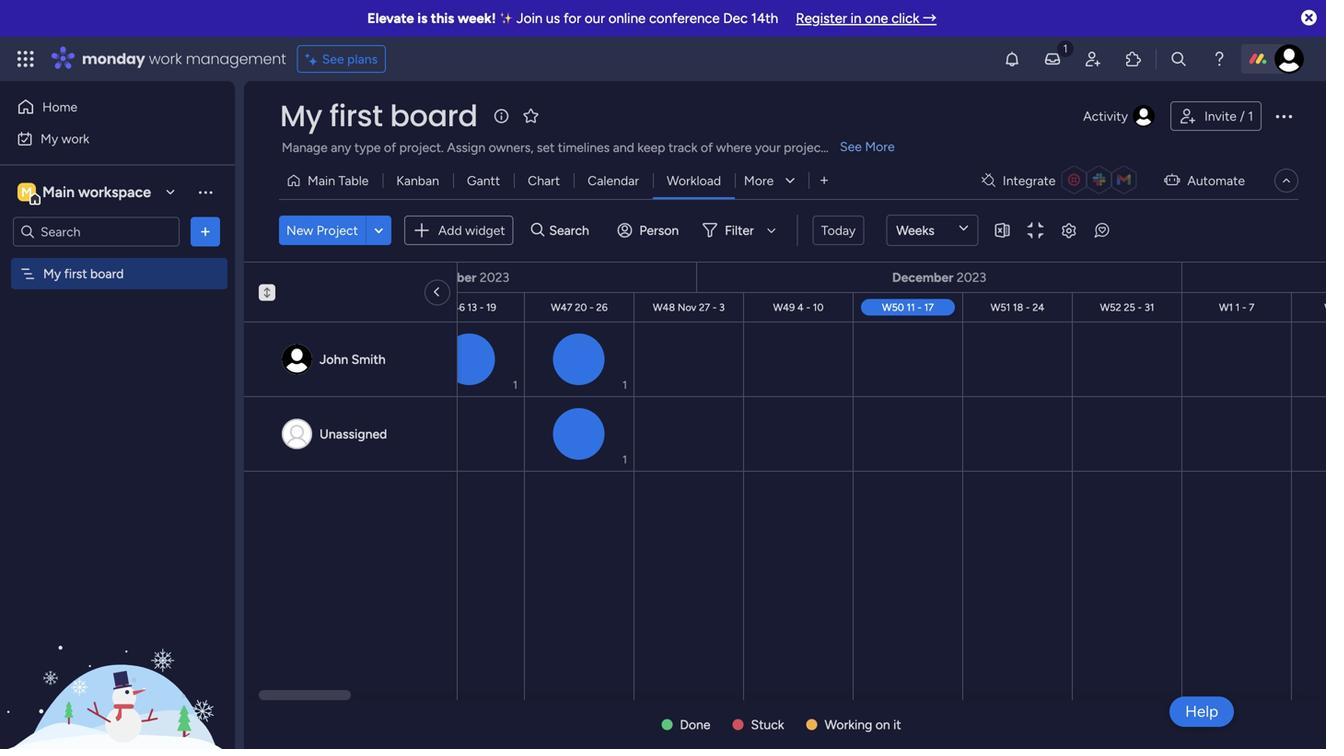 Task type: locate. For each thing, give the bounding box(es) containing it.
my down the 'home'
[[41, 131, 58, 147]]

collapse board header image
[[1280, 173, 1295, 188]]

0 vertical spatial more
[[865, 139, 895, 154]]

14th
[[752, 10, 779, 27]]

new
[[287, 223, 314, 238]]

0 vertical spatial my first board
[[280, 95, 478, 136]]

0 vertical spatial first
[[330, 95, 383, 136]]

invite / 1 button
[[1171, 101, 1262, 131]]

notifications image
[[1003, 50, 1022, 68]]

chart button
[[514, 166, 574, 195]]

- right 11
[[918, 301, 922, 314]]

0 horizontal spatial more
[[744, 173, 774, 188]]

more inside button
[[744, 173, 774, 188]]

work down the 'home'
[[61, 131, 89, 147]]

dapulse integrations image
[[982, 174, 996, 188]]

1 vertical spatial work
[[61, 131, 89, 147]]

today
[[822, 223, 856, 238]]

us
[[546, 10, 560, 27]]

1 vertical spatial board
[[90, 266, 124, 281]]

see
[[322, 51, 344, 67], [840, 139, 862, 154]]

management
[[186, 48, 286, 69]]

one
[[865, 10, 889, 27]]

2 - from the left
[[480, 301, 484, 314]]

option
[[0, 257, 235, 261]]

calendar
[[588, 173, 639, 188]]

add to favorites image
[[522, 106, 541, 125]]

work right 'monday'
[[149, 48, 182, 69]]

4 - from the left
[[713, 301, 717, 314]]

is
[[418, 10, 428, 27]]

main right workspace image on the top of the page
[[42, 183, 75, 201]]

elevate
[[368, 10, 414, 27]]

more down your
[[744, 173, 774, 188]]

0 horizontal spatial my first board
[[43, 266, 124, 281]]

0 horizontal spatial of
[[384, 140, 396, 155]]

workload button
[[653, 166, 735, 195]]

1 vertical spatial my first board
[[43, 266, 124, 281]]

my work
[[41, 131, 89, 147]]

31
[[1145, 301, 1155, 314]]

main inside workspace selection 'element'
[[42, 183, 75, 201]]

0 horizontal spatial first
[[64, 266, 87, 281]]

- right '13'
[[480, 301, 484, 314]]

1 horizontal spatial board
[[390, 95, 478, 136]]

1 vertical spatial first
[[64, 266, 87, 281]]

home
[[42, 99, 78, 115]]

3
[[720, 301, 725, 314]]

activity
[[1084, 108, 1129, 124]]

0 vertical spatial see
[[322, 51, 344, 67]]

board up project.
[[390, 95, 478, 136]]

11
[[907, 301, 916, 314]]

Search field
[[545, 217, 600, 243]]

add
[[438, 222, 462, 238]]

3 - from the left
[[590, 301, 594, 314]]

1 horizontal spatial more
[[865, 139, 895, 154]]

0 horizontal spatial main
[[42, 183, 75, 201]]

any
[[331, 140, 351, 155]]

✨
[[500, 10, 513, 27]]

1 horizontal spatial work
[[149, 48, 182, 69]]

more right project
[[865, 139, 895, 154]]

main inside button
[[308, 173, 335, 188]]

w51   18 - 24
[[991, 301, 1045, 314]]

see more
[[840, 139, 895, 154]]

register in one click → link
[[796, 10, 937, 27]]

9 - from the left
[[1243, 301, 1247, 314]]

your
[[755, 140, 781, 155]]

see right project
[[840, 139, 862, 154]]

today button
[[813, 216, 865, 245]]

see more link
[[838, 137, 897, 156]]

v2 search image
[[531, 220, 545, 241]]

plans
[[347, 51, 378, 67]]

6 - from the left
[[918, 301, 922, 314]]

- right 18
[[1026, 301, 1031, 314]]

my first board down search in workspace field on the top left of the page
[[43, 266, 124, 281]]

7
[[1250, 301, 1255, 314]]

table
[[339, 173, 369, 188]]

week!
[[458, 10, 496, 27]]

2023
[[480, 270, 510, 285], [957, 270, 987, 285]]

5
[[281, 301, 286, 314]]

board down search in workspace field on the top left of the page
[[90, 266, 124, 281]]

activity button
[[1076, 101, 1164, 131]]

1 - from the left
[[274, 301, 278, 314]]

0 vertical spatial board
[[390, 95, 478, 136]]

0 horizontal spatial board
[[90, 266, 124, 281]]

lottie animation element
[[0, 563, 235, 749]]

of right type
[[384, 140, 396, 155]]

- right the 4
[[807, 301, 811, 314]]

kanban
[[397, 173, 439, 188]]

17
[[925, 301, 934, 314]]

automate
[[1188, 173, 1246, 188]]

chart
[[528, 173, 560, 188]]

my inside the my work button
[[41, 131, 58, 147]]

of
[[384, 140, 396, 155], [701, 140, 713, 155]]

for
[[564, 10, 582, 27]]

in
[[851, 10, 862, 27]]

work inside button
[[61, 131, 89, 147]]

person
[[640, 223, 679, 238]]

main table
[[308, 173, 369, 188]]

1 horizontal spatial of
[[701, 140, 713, 155]]

2 2023 from the left
[[957, 270, 987, 285]]

board
[[390, 95, 478, 136], [90, 266, 124, 281]]

Search in workspace field
[[39, 221, 154, 242]]

my first board up type
[[280, 95, 478, 136]]

- left 26
[[590, 301, 594, 314]]

0 horizontal spatial 2023
[[480, 270, 510, 285]]

new project
[[287, 223, 358, 238]]

2023 for december 2023
[[957, 270, 987, 285]]

workspace image
[[18, 182, 36, 202]]

1 vertical spatial more
[[744, 173, 774, 188]]

1
[[1249, 108, 1254, 124], [1236, 301, 1240, 314], [513, 378, 518, 392], [623, 378, 627, 392], [623, 453, 627, 466]]

1 2023 from the left
[[480, 270, 510, 285]]

filter button
[[696, 216, 783, 245]]

w48
[[653, 301, 675, 314]]

0 horizontal spatial see
[[322, 51, 344, 67]]

- left 7
[[1243, 301, 1247, 314]]

- for w50   11 - 17
[[918, 301, 922, 314]]

of right track
[[701, 140, 713, 155]]

1 image
[[1058, 38, 1074, 59]]

help button
[[1170, 697, 1235, 727]]

2 of from the left
[[701, 140, 713, 155]]

add view image
[[821, 174, 828, 187]]

1 horizontal spatial see
[[840, 139, 862, 154]]

27
[[699, 301, 710, 314]]

1 vertical spatial see
[[840, 139, 862, 154]]

person button
[[610, 216, 690, 245]]

kanban button
[[383, 166, 453, 195]]

0 vertical spatial work
[[149, 48, 182, 69]]

my down search in workspace field on the top left of the page
[[43, 266, 61, 281]]

angle right image
[[436, 284, 440, 301]]

see inside button
[[322, 51, 344, 67]]

john
[[320, 352, 348, 367]]

work
[[149, 48, 182, 69], [61, 131, 89, 147]]

owners,
[[489, 140, 534, 155]]

help image
[[1211, 50, 1229, 68]]

2023 right december
[[957, 270, 987, 285]]

calendar button
[[574, 166, 653, 195]]

see left plans
[[322, 51, 344, 67]]

more
[[865, 139, 895, 154], [744, 173, 774, 188]]

unassigned
[[320, 426, 387, 442]]

- left "31"
[[1138, 301, 1143, 314]]

0 horizontal spatial work
[[61, 131, 89, 147]]

smith
[[352, 352, 386, 367]]

this
[[431, 10, 455, 27]]

my up manage at the top left of page
[[280, 95, 322, 136]]

manage
[[282, 140, 328, 155]]

- for w1   1 - 7
[[1243, 301, 1247, 314]]

my first board
[[280, 95, 478, 136], [43, 266, 124, 281]]

5 - from the left
[[807, 301, 811, 314]]

arrow down image
[[761, 219, 783, 241]]

8 - from the left
[[1138, 301, 1143, 314]]

first down search in workspace field on the top left of the page
[[64, 266, 87, 281]]

search everything image
[[1170, 50, 1189, 68]]

2023 up 19
[[480, 270, 510, 285]]

1 horizontal spatial 2023
[[957, 270, 987, 285]]

- for w49   4 - 10
[[807, 301, 811, 314]]

7 - from the left
[[1026, 301, 1031, 314]]

first up type
[[330, 95, 383, 136]]

w47   20 - 26
[[551, 301, 608, 314]]

w52
[[1101, 301, 1122, 314]]

invite members image
[[1084, 50, 1103, 68]]

1 horizontal spatial my first board
[[280, 95, 478, 136]]

workspace options image
[[196, 183, 215, 201]]

- left 3
[[713, 301, 717, 314]]

main workspace
[[42, 183, 151, 201]]

main left table
[[308, 173, 335, 188]]

options image
[[196, 223, 215, 241]]

assign
[[447, 140, 486, 155]]

- left "5"
[[274, 301, 278, 314]]

working on it
[[825, 717, 902, 733]]

1 horizontal spatial main
[[308, 173, 335, 188]]

register
[[796, 10, 848, 27]]



Task type: vqa. For each thing, say whether or not it's contained in the screenshot.
Help
yes



Task type: describe. For each thing, give the bounding box(es) containing it.
elevate is this week! ✨ join us for our online conference dec 14th
[[368, 10, 779, 27]]

lottie animation image
[[0, 563, 235, 749]]

- for w51   18 - 24
[[1026, 301, 1031, 314]]

w51
[[991, 301, 1011, 314]]

13
[[468, 301, 477, 314]]

my first board list box
[[0, 254, 235, 538]]

w48   nov 27 - 3
[[653, 301, 725, 314]]

manage any type of project. assign owners, set timelines and keep track of where your project stands.
[[282, 140, 870, 155]]

see plans
[[322, 51, 378, 67]]

gantt button
[[453, 166, 514, 195]]

w49
[[774, 301, 795, 314]]

widget
[[465, 222, 506, 238]]

work for monday
[[149, 48, 182, 69]]

options image
[[1273, 105, 1295, 127]]

my work button
[[11, 124, 198, 153]]

filter
[[725, 223, 754, 238]]

board inside list box
[[90, 266, 124, 281]]

w47
[[551, 301, 573, 314]]

workspace selection element
[[18, 181, 154, 205]]

project
[[784, 140, 826, 155]]

w46
[[443, 301, 465, 314]]

w46   13 - 19
[[443, 301, 496, 314]]

- for w47   20 - 26
[[590, 301, 594, 314]]

dec
[[724, 10, 748, 27]]

angle down image
[[375, 223, 383, 237]]

main for main workspace
[[42, 183, 75, 201]]

24
[[1033, 301, 1045, 314]]

oct
[[240, 301, 257, 314]]

show board description image
[[491, 107, 513, 125]]

keep
[[638, 140, 666, 155]]

our
[[585, 10, 605, 27]]

workload
[[667, 173, 721, 188]]

1 horizontal spatial first
[[330, 95, 383, 136]]

november
[[414, 270, 477, 285]]

- for w46   13 - 19
[[480, 301, 484, 314]]

w44
[[215, 301, 237, 314]]

add widget
[[438, 222, 506, 238]]

more button
[[735, 166, 809, 195]]

december
[[893, 270, 954, 285]]

home button
[[11, 92, 198, 122]]

4
[[798, 301, 804, 314]]

- for w52   25 - 31
[[1138, 301, 1143, 314]]

john smith
[[320, 352, 386, 367]]

on
[[876, 717, 891, 733]]

online
[[609, 10, 646, 27]]

10
[[813, 301, 824, 314]]

25
[[1124, 301, 1136, 314]]

1 of from the left
[[384, 140, 396, 155]]

w1
[[1220, 301, 1234, 314]]

where
[[716, 140, 752, 155]]

help
[[1186, 702, 1219, 721]]

19
[[487, 301, 496, 314]]

18
[[1013, 301, 1024, 314]]

select product image
[[17, 50, 35, 68]]

register in one click →
[[796, 10, 937, 27]]

m
[[21, 184, 32, 200]]

30
[[259, 301, 271, 314]]

my first board inside list box
[[43, 266, 124, 281]]

gantt
[[467, 173, 500, 188]]

project
[[317, 223, 358, 238]]

john smith image
[[1275, 44, 1305, 74]]

work for my
[[61, 131, 89, 147]]

w1   1 - 7
[[1220, 301, 1255, 314]]

add widget button
[[404, 215, 514, 245]]

v2 collapse down image
[[259, 284, 275, 296]]

main for main table
[[308, 173, 335, 188]]

main table button
[[279, 166, 383, 195]]

w49   4 - 10
[[774, 301, 824, 314]]

w52   25 - 31
[[1101, 301, 1155, 314]]

1 inside button
[[1249, 108, 1254, 124]]

2023 for november 2023
[[480, 270, 510, 285]]

→
[[923, 10, 937, 27]]

nov
[[678, 301, 697, 314]]

and
[[613, 140, 635, 155]]

see for see plans
[[322, 51, 344, 67]]

set
[[537, 140, 555, 155]]

integrate
[[1003, 173, 1056, 188]]

december 2023
[[893, 270, 987, 285]]

20
[[575, 301, 587, 314]]

see for see more
[[840, 139, 862, 154]]

monday work management
[[82, 48, 286, 69]]

w44   oct 30 - 5
[[215, 301, 286, 314]]

26
[[597, 301, 608, 314]]

weeks
[[897, 223, 935, 238]]

autopilot image
[[1165, 168, 1181, 191]]

track
[[669, 140, 698, 155]]

conference
[[649, 10, 720, 27]]

invite / 1
[[1205, 108, 1254, 124]]

My first board field
[[275, 95, 482, 136]]

working
[[825, 717, 873, 733]]

invite
[[1205, 108, 1237, 124]]

my inside my first board list box
[[43, 266, 61, 281]]

/
[[1240, 108, 1245, 124]]

apps image
[[1125, 50, 1143, 68]]

first inside list box
[[64, 266, 87, 281]]

inbox image
[[1044, 50, 1062, 68]]

it
[[894, 717, 902, 733]]

v2 collapse up image
[[259, 284, 275, 296]]

w50   11 - 17
[[883, 301, 934, 314]]



